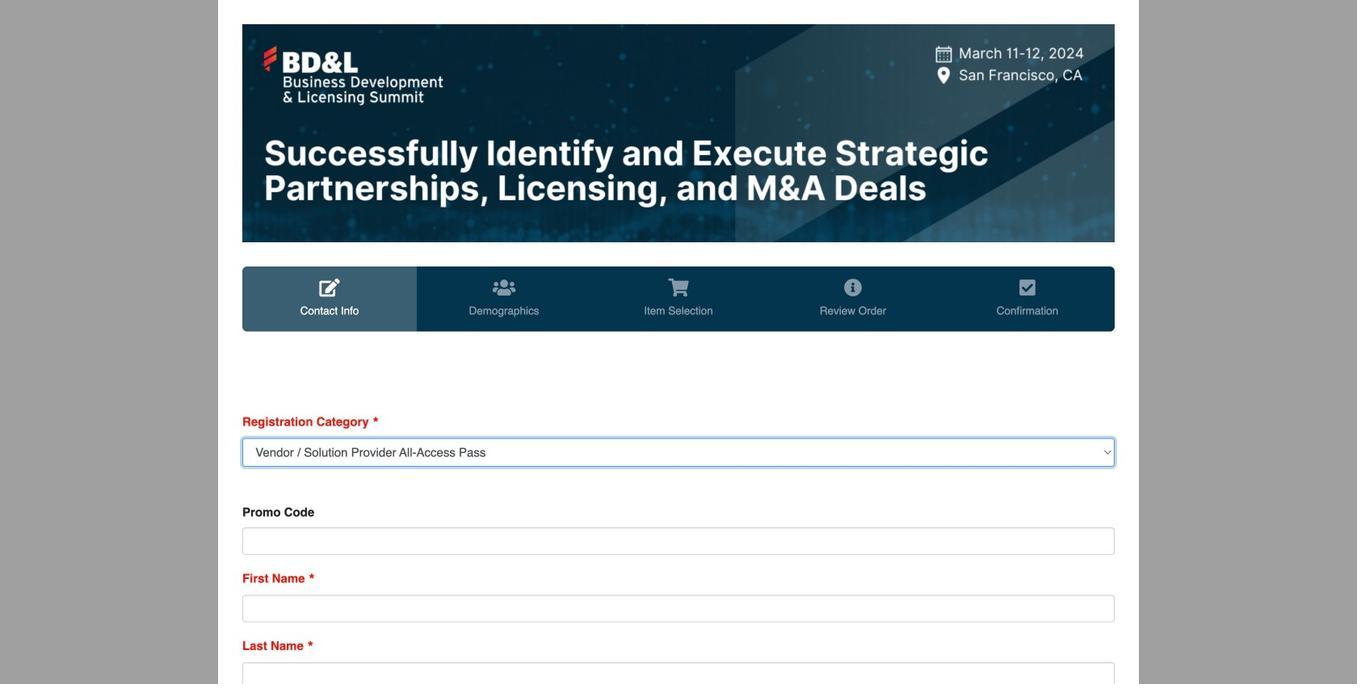 Task type: describe. For each thing, give the bounding box(es) containing it.
shopping cart image
[[668, 279, 689, 297]]

pencil square o image
[[319, 279, 340, 297]]



Task type: locate. For each thing, give the bounding box(es) containing it.
check square image
[[1020, 279, 1036, 297]]

info circle image
[[844, 279, 862, 297]]

None text field
[[242, 528, 1115, 555], [242, 595, 1115, 622], [242, 528, 1115, 555], [242, 595, 1115, 622]]

None text field
[[242, 662, 1115, 684]]

users image
[[493, 279, 515, 297]]



